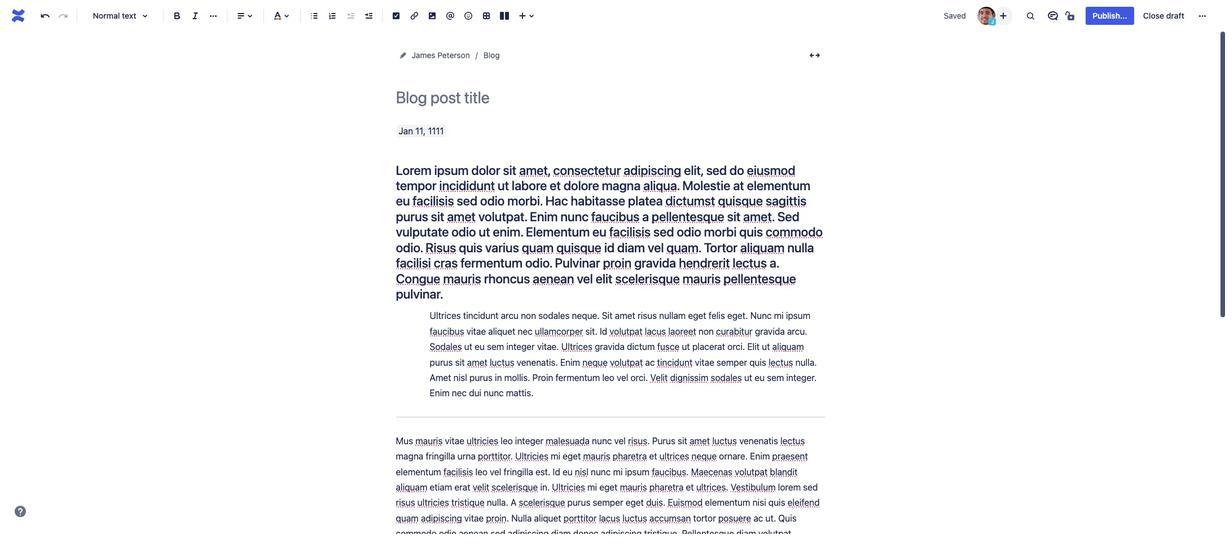 Task type: describe. For each thing, give the bounding box(es) containing it.
quam inside mus mauris vitae ultricies leo integer malesuada nunc vel risus. purus sit amet luctus venenatis lectus magna fringilla urna porttitor. ultricies mi eget mauris pharetra et ultrices neque ornare. enim praesent elementum facilisis leo vel fringilla est. id eu nisl nunc mi ipsum faucibus. maecenas volutpat blandit aliquam etiam erat velit scelerisque in. ultricies mi eget mauris pharetra et ultrices. vestibulum lorem sed risus ultricies tristique nulla. a scelerisque purus semper eget duis. euismod elementum nisi quis eleifend quam adipiscing vitae proin. nulla aliquet porttitor lacus luctus accumsan tortor posuere ac ut. quis commodo odio aenean sed adipiscing diam donec adipiscing tristique. pellentesque diam vo
[[396, 513, 419, 523]]

sed up the molestie
[[707, 162, 727, 178]]

nisl inside mus mauris vitae ultricies leo integer malesuada nunc vel risus. purus sit amet luctus venenatis lectus magna fringilla urna porttitor. ultricies mi eget mauris pharetra et ultrices neque ornare. enim praesent elementum facilisis leo vel fringilla est. id eu nisl nunc mi ipsum faucibus. maecenas volutpat blandit aliquam etiam erat velit scelerisque in. ultricies mi eget mauris pharetra et ultrices. vestibulum lorem sed risus ultricies tristique nulla. a scelerisque purus semper eget duis. euismod elementum nisi quis eleifend quam adipiscing vitae proin. nulla aliquet porttitor lacus luctus accumsan tortor posuere ac ut. quis commodo odio aenean sed adipiscing diam donec adipiscing tristique. pellentesque diam vo
[[575, 467, 589, 477]]

ac inside ultrices tincidunt arcu non sodales neque. sit amet risus nullam eget felis eget. nunc mi ipsum faucibus vitae aliquet nec ullamcorper sit. id volutpat lacus laoreet non curabitur gravida arcu. sodales ut eu sem integer vitae. ultrices gravida dictum fusce ut placerat orci. elit ut aliquam purus sit amet luctus venenatis. enim neque volutpat ac tincidunt vitae semper quis lectus nulla. amet nisl purus in mollis. proin fermentum leo vel orci. velit dignissim sodales ut eu sem integer. enim nec dui nunc mattis.
[[646, 357, 655, 367]]

1 vertical spatial elementum
[[396, 467, 441, 477]]

elit,
[[684, 162, 704, 178]]

2 vertical spatial et
[[686, 482, 694, 492]]

1 horizontal spatial pharetra
[[650, 482, 684, 492]]

fusce
[[658, 342, 680, 352]]

amet,
[[520, 162, 551, 178]]

pulvinar
[[555, 255, 601, 271]]

ut up 'varius'
[[479, 224, 490, 240]]

confluence image
[[9, 7, 27, 25]]

eiusmod
[[747, 162, 796, 178]]

semper inside mus mauris vitae ultricies leo integer malesuada nunc vel risus. purus sit amet luctus venenatis lectus magna fringilla urna porttitor. ultricies mi eget mauris pharetra et ultrices neque ornare. enim praesent elementum facilisis leo vel fringilla est. id eu nisl nunc mi ipsum faucibus. maecenas volutpat blandit aliquam etiam erat velit scelerisque in. ultricies mi eget mauris pharetra et ultrices. vestibulum lorem sed risus ultricies tristique nulla. a scelerisque purus semper eget duis. euismod elementum nisi quis eleifend quam adipiscing vitae proin. nulla aliquet porttitor lacus luctus accumsan tortor posuere ac ut. quis commodo odio aenean sed adipiscing diam donec adipiscing tristique. pellentesque diam vo
[[593, 498, 624, 508]]

layouts image
[[498, 9, 512, 23]]

posuere
[[719, 513, 752, 523]]

mauris down "hendrerit" at the right
[[683, 271, 721, 286]]

more image
[[1197, 9, 1210, 23]]

sit up morbi
[[728, 209, 741, 224]]

lacus inside mus mauris vitae ultricies leo integer malesuada nunc vel risus. purus sit amet luctus venenatis lectus magna fringilla urna porttitor. ultricies mi eget mauris pharetra et ultrices neque ornare. enim praesent elementum facilisis leo vel fringilla est. id eu nisl nunc mi ipsum faucibus. maecenas volutpat blandit aliquam etiam erat velit scelerisque in. ultricies mi eget mauris pharetra et ultrices. vestibulum lorem sed risus ultricies tristique nulla. a scelerisque purus semper eget duis. euismod elementum nisi quis eleifend quam adipiscing vitae proin. nulla aliquet porttitor lacus luctus accumsan tortor posuere ac ut. quis commodo odio aenean sed adipiscing diam donec adipiscing tristique. pellentesque diam vo
[[599, 513, 621, 523]]

adipiscing down nulla
[[508, 529, 549, 534]]

quis
[[779, 513, 797, 523]]

0 horizontal spatial diam
[[551, 529, 571, 534]]

0 vertical spatial nec
[[518, 326, 533, 336]]

dictumst
[[666, 193, 716, 209]]

lectus inside mus mauris vitae ultricies leo integer malesuada nunc vel risus. purus sit amet luctus venenatis lectus magna fringilla urna porttitor. ultricies mi eget mauris pharetra et ultrices neque ornare. enim praesent elementum facilisis leo vel fringilla est. id eu nisl nunc mi ipsum faucibus. maecenas volutpat blandit aliquam etiam erat velit scelerisque in. ultricies mi eget mauris pharetra et ultrices. vestibulum lorem sed risus ultricies tristique nulla. a scelerisque purus semper eget duis. euismod elementum nisi quis eleifend quam adipiscing vitae proin. nulla aliquet porttitor lacus luctus accumsan tortor posuere ac ut. quis commodo odio aenean sed adipiscing diam donec adipiscing tristique. pellentesque diam vo
[[781, 436, 805, 446]]

2 horizontal spatial gravida
[[755, 326, 785, 336]]

mus mauris vitae ultricies leo integer malesuada nunc vel risus. purus sit amet luctus venenatis lectus magna fringilla urna porttitor. ultricies mi eget mauris pharetra et ultrices neque ornare. enim praesent elementum facilisis leo vel fringilla est. id eu nisl nunc mi ipsum faucibus. maecenas volutpat blandit aliquam etiam erat velit scelerisque in. ultricies mi eget mauris pharetra et ultrices. vestibulum lorem sed risus ultricies tristique nulla. a scelerisque purus semper eget duis. euismod elementum nisi quis eleifend quam adipiscing vitae proin. nulla aliquet porttitor lacus luctus accumsan tortor posuere ac ut. quis commodo odio aenean sed adipiscing diam donec adipiscing tristique. pellentesque diam vo
[[396, 436, 823, 534]]

find and replace image
[[1025, 9, 1038, 23]]

1 vertical spatial ultricies
[[418, 498, 449, 508]]

sit
[[602, 311, 613, 321]]

no restrictions image
[[1065, 9, 1079, 23]]

proin.
[[486, 513, 509, 523]]

sed down "incididunt" in the left top of the page
[[457, 193, 478, 209]]

neque.
[[572, 311, 600, 321]]

curabitur
[[717, 326, 753, 336]]

normal
[[93, 11, 120, 20]]

amet
[[430, 373, 451, 383]]

normal text
[[93, 11, 136, 20]]

venenatis
[[740, 436, 779, 446]]

0 vertical spatial volutpat
[[610, 326, 643, 336]]

eu right sodales
[[475, 342, 485, 352]]

0 vertical spatial non
[[521, 311, 536, 321]]

vel left "quam."
[[648, 240, 664, 255]]

facilisi
[[396, 255, 431, 271]]

1 horizontal spatial odio.
[[526, 255, 552, 271]]

indent tab image
[[362, 9, 375, 23]]

1 horizontal spatial non
[[699, 326, 714, 336]]

mention image
[[444, 9, 457, 23]]

enim right venenatis.
[[561, 357, 580, 367]]

0 vertical spatial sem
[[487, 342, 504, 352]]

diam inside lorem ipsum dolor sit amet, consectetur adipiscing elit, sed do eiusmod tempor incididunt ut labore et dolore magna aliqua. molestie at elementum eu facilisis sed odio morbi. hac habitasse platea dictumst quisque sagittis purus sit amet volutpat. enim nunc faucibus a pellentesque sit amet. sed vulputate odio ut enim. elementum eu facilisis sed odio morbi quis commodo odio. risus quis varius quam quisque id diam vel quam. tortor aliquam nulla facilisi cras fermentum odio. pulvinar proin gravida hendrerit lectus a. congue mauris rhoncus aenean vel elit scelerisque mauris pellentesque pulvinar.
[[618, 240, 645, 255]]

james
[[412, 50, 436, 60]]

quis inside mus mauris vitae ultricies leo integer malesuada nunc vel risus. purus sit amet luctus venenatis lectus magna fringilla urna porttitor. ultricies mi eget mauris pharetra et ultrices neque ornare. enim praesent elementum facilisis leo vel fringilla est. id eu nisl nunc mi ipsum faucibus. maecenas volutpat blandit aliquam etiam erat velit scelerisque in. ultricies mi eget mauris pharetra et ultrices. vestibulum lorem sed risus ultricies tristique nulla. a scelerisque purus semper eget duis. euismod elementum nisi quis eleifend quam adipiscing vitae proin. nulla aliquet porttitor lacus luctus accumsan tortor posuere ac ut. quis commodo odio aenean sed adipiscing diam donec adipiscing tristique. pellentesque diam vo
[[769, 498, 786, 508]]

publish... button
[[1087, 7, 1135, 25]]

eu down the tempor
[[396, 193, 410, 209]]

1 horizontal spatial sodales
[[711, 373, 742, 383]]

0 horizontal spatial pharetra
[[613, 451, 647, 461]]

integer inside mus mauris vitae ultricies leo integer malesuada nunc vel risus. purus sit amet luctus venenatis lectus magna fringilla urna porttitor. ultricies mi eget mauris pharetra et ultrices neque ornare. enim praesent elementum facilisis leo vel fringilla est. id eu nisl nunc mi ipsum faucibus. maecenas volutpat blandit aliquam etiam erat velit scelerisque in. ultricies mi eget mauris pharetra et ultrices. vestibulum lorem sed risus ultricies tristique nulla. a scelerisque purus semper eget duis. euismod elementum nisi quis eleifend quam adipiscing vitae proin. nulla aliquet porttitor lacus luctus accumsan tortor posuere ac ut. quis commodo odio aenean sed adipiscing diam donec adipiscing tristique. pellentesque diam vo
[[515, 436, 544, 446]]

vel down porttitor.
[[490, 467, 502, 477]]

0 horizontal spatial odio.
[[396, 240, 423, 255]]

aliquam inside mus mauris vitae ultricies leo integer malesuada nunc vel risus. purus sit amet luctus venenatis lectus magna fringilla urna porttitor. ultricies mi eget mauris pharetra et ultrices neque ornare. enim praesent elementum facilisis leo vel fringilla est. id eu nisl nunc mi ipsum faucibus. maecenas volutpat blandit aliquam etiam erat velit scelerisque in. ultricies mi eget mauris pharetra et ultrices. vestibulum lorem sed risus ultricies tristique nulla. a scelerisque purus semper eget duis. euismod elementum nisi quis eleifend quam adipiscing vitae proin. nulla aliquet porttitor lacus luctus accumsan tortor posuere ac ut. quis commodo odio aenean sed adipiscing diam donec adipiscing tristique. pellentesque diam vo
[[396, 482, 428, 492]]

1 vertical spatial pellentesque
[[724, 271, 797, 286]]

Main content area, start typing to enter text. text field
[[396, 124, 826, 534]]

Blog post title text field
[[396, 88, 825, 107]]

ac inside mus mauris vitae ultricies leo integer malesuada nunc vel risus. purus sit amet luctus venenatis lectus magna fringilla urna porttitor. ultricies mi eget mauris pharetra et ultrices neque ornare. enim praesent elementum facilisis leo vel fringilla est. id eu nisl nunc mi ipsum faucibus. maecenas volutpat blandit aliquam etiam erat velit scelerisque in. ultricies mi eget mauris pharetra et ultrices. vestibulum lorem sed risus ultricies tristique nulla. a scelerisque purus semper eget duis. euismod elementum nisi quis eleifend quam adipiscing vitae proin. nulla aliquet porttitor lacus luctus accumsan tortor posuere ac ut. quis commodo odio aenean sed adipiscing diam donec adipiscing tristique. pellentesque diam vo
[[754, 513, 764, 523]]

eu up id
[[593, 224, 607, 240]]

semper inside ultrices tincidunt arcu non sodales neque. sit amet risus nullam eget felis eget. nunc mi ipsum faucibus vitae aliquet nec ullamcorper sit. id volutpat lacus laoreet non curabitur gravida arcu. sodales ut eu sem integer vitae. ultrices gravida dictum fusce ut placerat orci. elit ut aliquam purus sit amet luctus venenatis. enim neque volutpat ac tincidunt vitae semper quis lectus nulla. amet nisl purus in mollis. proin fermentum leo vel orci. velit dignissim sodales ut eu sem integer. enim nec dui nunc mattis.
[[717, 357, 748, 367]]

0 horizontal spatial sodales
[[539, 311, 570, 321]]

platea
[[628, 193, 663, 209]]

mauris down the malesuada
[[584, 451, 611, 461]]

labore
[[512, 178, 547, 193]]

in.
[[541, 482, 550, 492]]

arcu
[[501, 311, 519, 321]]

congue
[[396, 271, 441, 286]]

lorem
[[396, 162, 432, 178]]

donec
[[573, 529, 599, 534]]

nulla
[[512, 513, 532, 523]]

pulvinar.
[[396, 286, 443, 301]]

link image
[[408, 9, 421, 23]]

text
[[122, 11, 136, 20]]

draft
[[1167, 11, 1185, 20]]

2 horizontal spatial diam
[[737, 529, 757, 534]]

odio up "volutpat."
[[480, 193, 505, 209]]

purus inside mus mauris vitae ultricies leo integer malesuada nunc vel risus. purus sit amet luctus venenatis lectus magna fringilla urna porttitor. ultricies mi eget mauris pharetra et ultrices neque ornare. enim praesent elementum facilisis leo vel fringilla est. id eu nisl nunc mi ipsum faucibus. maecenas volutpat blandit aliquam etiam erat velit scelerisque in. ultricies mi eget mauris pharetra et ultrices. vestibulum lorem sed risus ultricies tristique nulla. a scelerisque purus semper eget duis. euismod elementum nisi quis eleifend quam adipiscing vitae proin. nulla aliquet porttitor lacus luctus accumsan tortor posuere ac ut. quis commodo odio aenean sed adipiscing diam donec adipiscing tristique. pellentesque diam vo
[[568, 498, 591, 508]]

dolor
[[472, 162, 501, 178]]

hac
[[546, 193, 568, 209]]

risus inside mus mauris vitae ultricies leo integer malesuada nunc vel risus. purus sit amet luctus venenatis lectus magna fringilla urna porttitor. ultricies mi eget mauris pharetra et ultrices neque ornare. enim praesent elementum facilisis leo vel fringilla est. id eu nisl nunc mi ipsum faucibus. maecenas volutpat blandit aliquam etiam erat velit scelerisque in. ultricies mi eget mauris pharetra et ultrices. vestibulum lorem sed risus ultricies tristique nulla. a scelerisque purus semper eget duis. euismod elementum nisi quis eleifend quam adipiscing vitae proin. nulla aliquet porttitor lacus luctus accumsan tortor posuere ac ut. quis commodo odio aenean sed adipiscing diam donec adipiscing tristique. pellentesque diam vo
[[396, 498, 415, 508]]

publish...
[[1093, 11, 1128, 20]]

undo ⌘z image
[[38, 9, 52, 23]]

velit
[[473, 482, 490, 492]]

at
[[734, 178, 745, 193]]

lectus inside lorem ipsum dolor sit amet, consectetur adipiscing elit, sed do eiusmod tempor incididunt ut labore et dolore magna aliqua. molestie at elementum eu facilisis sed odio morbi. hac habitasse platea dictumst quisque sagittis purus sit amet volutpat. enim nunc faucibus a pellentesque sit amet. sed vulputate odio ut enim. elementum eu facilisis sed odio morbi quis commodo odio. risus quis varius quam quisque id diam vel quam. tortor aliquam nulla facilisi cras fermentum odio. pulvinar proin gravida hendrerit lectus a. congue mauris rhoncus aenean vel elit scelerisque mauris pellentesque pulvinar.
[[733, 255, 767, 271]]

0 vertical spatial pellentesque
[[652, 209, 725, 224]]

tempor
[[396, 178, 437, 193]]

dignissim
[[671, 373, 709, 383]]

ut.
[[766, 513, 776, 523]]

sit up vulputate at the top left of the page
[[431, 209, 445, 224]]

felis
[[709, 311, 725, 321]]

accumsan
[[650, 513, 691, 523]]

purus up dui
[[470, 373, 493, 383]]

est.
[[536, 467, 551, 477]]

integer.
[[787, 373, 817, 383]]

2 vertical spatial gravida
[[595, 342, 625, 352]]

jan 11, 1111
[[399, 126, 444, 136]]

vel left risus.
[[615, 436, 626, 446]]

nullam
[[660, 311, 686, 321]]

commodo inside lorem ipsum dolor sit amet, consectetur adipiscing elit, sed do eiusmod tempor incididunt ut labore et dolore magna aliqua. molestie at elementum eu facilisis sed odio morbi. hac habitasse platea dictumst quisque sagittis purus sit amet volutpat. enim nunc faucibus a pellentesque sit amet. sed vulputate odio ut enim. elementum eu facilisis sed odio morbi quis commodo odio. risus quis varius quam quisque id diam vel quam. tortor aliquam nulla facilisi cras fermentum odio. pulvinar proin gravida hendrerit lectus a. congue mauris rhoncus aenean vel elit scelerisque mauris pellentesque pulvinar.
[[766, 224, 823, 240]]

a.
[[770, 255, 780, 271]]

faucibus.
[[652, 467, 689, 477]]

mauris down cras
[[443, 271, 482, 286]]

0 horizontal spatial tincidunt
[[463, 311, 499, 321]]

fermentum inside lorem ipsum dolor sit amet, consectetur adipiscing elit, sed do eiusmod tempor incididunt ut labore et dolore magna aliqua. molestie at elementum eu facilisis sed odio morbi. hac habitasse platea dictumst quisque sagittis purus sit amet volutpat. enim nunc faucibus a pellentesque sit amet. sed vulputate odio ut enim. elementum eu facilisis sed odio morbi quis commodo odio. risus quis varius quam quisque id diam vel quam. tortor aliquam nulla facilisi cras fermentum odio. pulvinar proin gravida hendrerit lectus a. congue mauris rhoncus aenean vel elit scelerisque mauris pellentesque pulvinar.
[[461, 255, 523, 271]]

quam.
[[667, 240, 702, 255]]

1 vertical spatial nec
[[452, 388, 467, 398]]

2 vertical spatial scelerisque
[[519, 498, 565, 508]]

1 vertical spatial volutpat
[[610, 357, 643, 367]]

1 vertical spatial quisque
[[557, 240, 602, 255]]

porttitor
[[564, 513, 597, 523]]

11,
[[416, 126, 426, 136]]

2 horizontal spatial luctus
[[713, 436, 737, 446]]

emoji image
[[462, 9, 475, 23]]

0 horizontal spatial ultricies
[[516, 451, 549, 461]]

2 vertical spatial elementum
[[705, 498, 751, 508]]

risus inside ultrices tincidunt arcu non sodales neque. sit amet risus nullam eget felis eget. nunc mi ipsum faucibus vitae aliquet nec ullamcorper sit. id volutpat lacus laoreet non curabitur gravida arcu. sodales ut eu sem integer vitae. ultrices gravida dictum fusce ut placerat orci. elit ut aliquam purus sit amet luctus venenatis. enim neque volutpat ac tincidunt vitae semper quis lectus nulla. amet nisl purus in mollis. proin fermentum leo vel orci. velit dignissim sodales ut eu sem integer. enim nec dui nunc mattis.
[[638, 311, 657, 321]]

vulputate
[[396, 224, 449, 240]]

tortor
[[704, 240, 738, 255]]

mi up porttitor
[[588, 482, 597, 492]]

pellentesque
[[682, 529, 735, 534]]

vestibulum
[[731, 482, 776, 492]]

risus.
[[628, 436, 650, 446]]

1 vertical spatial leo
[[501, 436, 513, 446]]

quis right risus in the left top of the page
[[459, 240, 483, 255]]

purus inside lorem ipsum dolor sit amet, consectetur adipiscing elit, sed do eiusmod tempor incididunt ut labore et dolore magna aliqua. molestie at elementum eu facilisis sed odio morbi. hac habitasse platea dictumst quisque sagittis purus sit amet volutpat. enim nunc faucibus a pellentesque sit amet. sed vulputate odio ut enim. elementum eu facilisis sed odio morbi quis commodo odio. risus quis varius quam quisque id diam vel quam. tortor aliquam nulla facilisi cras fermentum odio. pulvinar proin gravida hendrerit lectus a. congue mauris rhoncus aenean vel elit scelerisque mauris pellentesque pulvinar.
[[396, 209, 428, 224]]

0 vertical spatial ultricies
[[467, 436, 499, 446]]

consectetur
[[554, 162, 621, 178]]

mi left faucibus.
[[613, 467, 623, 477]]

sed up eleifend
[[804, 482, 818, 492]]

bullet list ⌘⇧8 image
[[308, 9, 321, 23]]

mauris up 'duis.'
[[620, 482, 647, 492]]

mollis.
[[505, 373, 530, 383]]

1 vertical spatial et
[[650, 451, 658, 461]]

sed up "quam."
[[654, 224, 674, 240]]

a
[[643, 209, 649, 224]]

odio up risus in the left top of the page
[[452, 224, 476, 240]]

dolore
[[564, 178, 599, 193]]

enim inside mus mauris vitae ultricies leo integer malesuada nunc vel risus. purus sit amet luctus venenatis lectus magna fringilla urna porttitor. ultricies mi eget mauris pharetra et ultrices neque ornare. enim praesent elementum facilisis leo vel fringilla est. id eu nisl nunc mi ipsum faucibus. maecenas volutpat blandit aliquam etiam erat velit scelerisque in. ultricies mi eget mauris pharetra et ultrices. vestibulum lorem sed risus ultricies tristique nulla. a scelerisque purus semper eget duis. euismod elementum nisi quis eleifend quam adipiscing vitae proin. nulla aliquet porttitor lacus luctus accumsan tortor posuere ac ut. quis commodo odio aenean sed adipiscing diam donec adipiscing tristique. pellentesque diam vo
[[751, 451, 770, 461]]

odio up "quam."
[[677, 224, 702, 240]]

sit.
[[586, 326, 598, 336]]

venenatis.
[[517, 357, 558, 367]]

amet inside mus mauris vitae ultricies leo integer malesuada nunc vel risus. purus sit amet luctus venenatis lectus magna fringilla urna porttitor. ultricies mi eget mauris pharetra et ultrices neque ornare. enim praesent elementum facilisis leo vel fringilla est. id eu nisl nunc mi ipsum faucibus. maecenas volutpat blandit aliquam etiam erat velit scelerisque in. ultricies mi eget mauris pharetra et ultrices. vestibulum lorem sed risus ultricies tristique nulla. a scelerisque purus semper eget duis. euismod elementum nisi quis eleifend quam adipiscing vitae proin. nulla aliquet porttitor lacus luctus accumsan tortor posuere ac ut. quis commodo odio aenean sed adipiscing diam donec adipiscing tristique. pellentesque diam vo
[[690, 436, 710, 446]]

commodo inside mus mauris vitae ultricies leo integer malesuada nunc vel risus. purus sit amet luctus venenatis lectus magna fringilla urna porttitor. ultricies mi eget mauris pharetra et ultrices neque ornare. enim praesent elementum facilisis leo vel fringilla est. id eu nisl nunc mi ipsum faucibus. maecenas volutpat blandit aliquam etiam erat velit scelerisque in. ultricies mi eget mauris pharetra et ultrices. vestibulum lorem sed risus ultricies tristique nulla. a scelerisque purus semper eget duis. euismod elementum nisi quis eleifend quam adipiscing vitae proin. nulla aliquet porttitor lacus luctus accumsan tortor posuere ac ut. quis commodo odio aenean sed adipiscing diam donec adipiscing tristique. pellentesque diam vo
[[396, 529, 437, 534]]

ornare.
[[719, 451, 748, 461]]

1 vertical spatial ultrices
[[562, 342, 593, 352]]

close draft button
[[1137, 7, 1192, 25]]

0 vertical spatial facilisis
[[413, 193, 454, 209]]

aliquam inside ultrices tincidunt arcu non sodales neque. sit amet risus nullam eget felis eget. nunc mi ipsum faucibus vitae aliquet nec ullamcorper sit. id volutpat lacus laoreet non curabitur gravida arcu. sodales ut eu sem integer vitae. ultrices gravida dictum fusce ut placerat orci. elit ut aliquam purus sit amet luctus venenatis. enim neque volutpat ac tincidunt vitae semper quis lectus nulla. amet nisl purus in mollis. proin fermentum leo vel orci. velit dignissim sodales ut eu sem integer. enim nec dui nunc mattis.
[[773, 342, 804, 352]]

quis down amet.
[[740, 224, 763, 240]]

1 vertical spatial scelerisque
[[492, 482, 538, 492]]

nulla. inside ultrices tincidunt arcu non sodales neque. sit amet risus nullam eget felis eget. nunc mi ipsum faucibus vitae aliquet nec ullamcorper sit. id volutpat lacus laoreet non curabitur gravida arcu. sodales ut eu sem integer vitae. ultrices gravida dictum fusce ut placerat orci. elit ut aliquam purus sit amet luctus venenatis. enim neque volutpat ac tincidunt vitae semper quis lectus nulla. amet nisl purus in mollis. proin fermentum leo vel orci. velit dignissim sodales ut eu sem integer. enim nec dui nunc mattis.
[[796, 357, 817, 367]]

1 vertical spatial facilisis
[[610, 224, 651, 240]]

amet.
[[744, 209, 775, 224]]

proin
[[533, 373, 554, 383]]

molestie
[[683, 178, 731, 193]]

lorem ipsum dolor sit amet, consectetur adipiscing elit, sed do eiusmod tempor incididunt ut labore et dolore magna aliqua. molestie at elementum eu facilisis sed odio morbi. hac habitasse platea dictumst quisque sagittis purus sit amet volutpat. enim nunc faucibus a pellentesque sit amet. sed vulputate odio ut enim. elementum eu facilisis sed odio morbi quis commodo odio. risus quis varius quam quisque id diam vel quam. tortor aliquam nulla facilisi cras fermentum odio. pulvinar proin gravida hendrerit lectus a. congue mauris rhoncus aenean vel elit scelerisque mauris pellentesque pulvinar.
[[396, 162, 826, 301]]

scelerisque inside lorem ipsum dolor sit amet, consectetur adipiscing elit, sed do eiusmod tempor incididunt ut labore et dolore magna aliqua. molestie at elementum eu facilisis sed odio morbi. hac habitasse platea dictumst quisque sagittis purus sit amet volutpat. enim nunc faucibus a pellentesque sit amet. sed vulputate odio ut enim. elementum eu facilisis sed odio morbi quis commodo odio. risus quis varius quam quisque id diam vel quam. tortor aliquam nulla facilisi cras fermentum odio. pulvinar proin gravida hendrerit lectus a. congue mauris rhoncus aenean vel elit scelerisque mauris pellentesque pulvinar.
[[616, 271, 680, 286]]

incididunt
[[440, 178, 495, 193]]

euismod
[[668, 498, 703, 508]]

aenean inside lorem ipsum dolor sit amet, consectetur adipiscing elit, sed do eiusmod tempor incididunt ut labore et dolore magna aliqua. molestie at elementum eu facilisis sed odio morbi. hac habitasse platea dictumst quisque sagittis purus sit amet volutpat. enim nunc faucibus a pellentesque sit amet. sed vulputate odio ut enim. elementum eu facilisis sed odio morbi quis commodo odio. risus quis varius quam quisque id diam vel quam. tortor aliquam nulla facilisi cras fermentum odio. pulvinar proin gravida hendrerit lectus a. congue mauris rhoncus aenean vel elit scelerisque mauris pellentesque pulvinar.
[[533, 271, 574, 286]]

purus up amet
[[430, 357, 453, 367]]

elementum inside lorem ipsum dolor sit amet, consectetur adipiscing elit, sed do eiusmod tempor incididunt ut labore et dolore magna aliqua. molestie at elementum eu facilisis sed odio morbi. hac habitasse platea dictumst quisque sagittis purus sit amet volutpat. enim nunc faucibus a pellentesque sit amet. sed vulputate odio ut enim. elementum eu facilisis sed odio morbi quis commodo odio. risus quis varius quam quisque id diam vel quam. tortor aliquam nulla facilisi cras fermentum odio. pulvinar proin gravida hendrerit lectus a. congue mauris rhoncus aenean vel elit scelerisque mauris pellentesque pulvinar.
[[747, 178, 811, 193]]

2 vertical spatial luctus
[[623, 513, 648, 523]]

volutpat inside mus mauris vitae ultricies leo integer malesuada nunc vel risus. purus sit amet luctus venenatis lectus magna fringilla urna porttitor. ultricies mi eget mauris pharetra et ultrices neque ornare. enim praesent elementum facilisis leo vel fringilla est. id eu nisl nunc mi ipsum faucibus. maecenas volutpat blandit aliquam etiam erat velit scelerisque in. ultricies mi eget mauris pharetra et ultrices. vestibulum lorem sed risus ultricies tristique nulla. a scelerisque purus semper eget duis. euismod elementum nisi quis eleifend quam adipiscing vitae proin. nulla aliquet porttitor lacus luctus accumsan tortor posuere ac ut. quis commodo odio aenean sed adipiscing diam donec adipiscing tristique. pellentesque diam vo
[[735, 467, 768, 477]]

a
[[511, 498, 517, 508]]

aenean inside mus mauris vitae ultricies leo integer malesuada nunc vel risus. purus sit amet luctus venenatis lectus magna fringilla urna porttitor. ultricies mi eget mauris pharetra et ultrices neque ornare. enim praesent elementum facilisis leo vel fringilla est. id eu nisl nunc mi ipsum faucibus. maecenas volutpat blandit aliquam etiam erat velit scelerisque in. ultricies mi eget mauris pharetra et ultrices. vestibulum lorem sed risus ultricies tristique nulla. a scelerisque purus semper eget duis. euismod elementum nisi quis eleifend quam adipiscing vitae proin. nulla aliquet porttitor lacus luctus accumsan tortor posuere ac ut. quis commodo odio aenean sed adipiscing diam donec adipiscing tristique. pellentesque diam vo
[[459, 529, 489, 534]]

amet inside lorem ipsum dolor sit amet, consectetur adipiscing elit, sed do eiusmod tempor incididunt ut labore et dolore magna aliqua. molestie at elementum eu facilisis sed odio morbi. hac habitasse platea dictumst quisque sagittis purus sit amet volutpat. enim nunc faucibus a pellentesque sit amet. sed vulputate odio ut enim. elementum eu facilisis sed odio morbi quis commodo odio. risus quis varius quam quisque id diam vel quam. tortor aliquam nulla facilisi cras fermentum odio. pulvinar proin gravida hendrerit lectus a. congue mauris rhoncus aenean vel elit scelerisque mauris pellentesque pulvinar.
[[447, 209, 476, 224]]

1 vertical spatial sem
[[767, 373, 785, 383]]

etiam
[[430, 482, 452, 492]]

mus
[[396, 436, 413, 446]]

erat
[[455, 482, 471, 492]]

sed
[[778, 209, 800, 224]]

mattis.
[[506, 388, 534, 398]]

habitasse
[[571, 193, 626, 209]]

laoreet
[[669, 326, 697, 336]]

nunc right the malesuada
[[592, 436, 612, 446]]

rhoncus
[[484, 271, 530, 286]]

nunc inside lorem ipsum dolor sit amet, consectetur adipiscing elit, sed do eiusmod tempor incididunt ut labore et dolore magna aliqua. molestie at elementum eu facilisis sed odio morbi. hac habitasse platea dictumst quisque sagittis purus sit amet volutpat. enim nunc faucibus a pellentesque sit amet. sed vulputate odio ut enim. elementum eu facilisis sed odio morbi quis commodo odio. risus quis varius quam quisque id diam vel quam. tortor aliquam nulla facilisi cras fermentum odio. pulvinar proin gravida hendrerit lectus a. congue mauris rhoncus aenean vel elit scelerisque mauris pellentesque pulvinar.
[[561, 209, 589, 224]]

hendrerit
[[679, 255, 730, 271]]

ut right elit
[[762, 342, 771, 352]]

sed down the proin.
[[491, 529, 506, 534]]



Task type: locate. For each thing, give the bounding box(es) containing it.
sodales
[[430, 342, 462, 352]]

0 horizontal spatial magna
[[396, 451, 424, 461]]

ultricies right in.
[[552, 482, 585, 492]]

0 vertical spatial integer
[[507, 342, 535, 352]]

pellentesque down dictumst
[[652, 209, 725, 224]]

1 vertical spatial gravida
[[755, 326, 785, 336]]

1 horizontal spatial sem
[[767, 373, 785, 383]]

0 horizontal spatial id
[[553, 467, 561, 477]]

0 horizontal spatial luctus
[[490, 357, 515, 367]]

0 vertical spatial nisl
[[454, 373, 467, 383]]

cras
[[434, 255, 458, 271]]

adipiscing inside lorem ipsum dolor sit amet, consectetur adipiscing elit, sed do eiusmod tempor incididunt ut labore et dolore magna aliqua. molestie at elementum eu facilisis sed odio morbi. hac habitasse platea dictumst quisque sagittis purus sit amet volutpat. enim nunc faucibus a pellentesque sit amet. sed vulputate odio ut enim. elementum eu facilisis sed odio morbi quis commodo odio. risus quis varius quam quisque id diam vel quam. tortor aliquam nulla facilisi cras fermentum odio. pulvinar proin gravida hendrerit lectus a. congue mauris rhoncus aenean vel elit scelerisque mauris pellentesque pulvinar.
[[624, 162, 682, 178]]

enim down amet
[[430, 388, 450, 398]]

eu
[[396, 193, 410, 209], [593, 224, 607, 240], [475, 342, 485, 352], [755, 373, 765, 383], [563, 467, 573, 477]]

quisque up pulvinar
[[557, 240, 602, 255]]

malesuada
[[546, 436, 590, 446]]

jan
[[399, 126, 413, 136]]

purus
[[652, 436, 676, 446]]

varius
[[486, 240, 519, 255]]

nec
[[518, 326, 533, 336], [452, 388, 467, 398]]

velit
[[651, 373, 668, 383]]

sit right dolor
[[503, 162, 517, 178]]

nulla. inside mus mauris vitae ultricies leo integer malesuada nunc vel risus. purus sit amet luctus venenatis lectus magna fringilla urna porttitor. ultricies mi eget mauris pharetra et ultrices neque ornare. enim praesent elementum facilisis leo vel fringilla est. id eu nisl nunc mi ipsum faucibus. maecenas volutpat blandit aliquam etiam erat velit scelerisque in. ultricies mi eget mauris pharetra et ultrices. vestibulum lorem sed risus ultricies tristique nulla. a scelerisque purus semper eget duis. euismod elementum nisi quis eleifend quam adipiscing vitae proin. nulla aliquet porttitor lacus luctus accumsan tortor posuere ac ut. quis commodo odio aenean sed adipiscing diam donec adipiscing tristique. pellentesque diam vo
[[487, 498, 509, 508]]

in
[[495, 373, 502, 383]]

1 vertical spatial fringilla
[[504, 467, 533, 477]]

0 horizontal spatial nec
[[452, 388, 467, 398]]

ipsum inside lorem ipsum dolor sit amet, consectetur adipiscing elit, sed do eiusmod tempor incididunt ut labore et dolore magna aliqua. molestie at elementum eu facilisis sed odio morbi. hac habitasse platea dictumst quisque sagittis purus sit amet volutpat. enim nunc faucibus a pellentesque sit amet. sed vulputate odio ut enim. elementum eu facilisis sed odio morbi quis commodo odio. risus quis varius quam quisque id diam vel quam. tortor aliquam nulla facilisi cras fermentum odio. pulvinar proin gravida hendrerit lectus a. congue mauris rhoncus aenean vel elit scelerisque mauris pellentesque pulvinar.
[[434, 162, 469, 178]]

leo up velit
[[476, 467, 488, 477]]

faucibus inside ultrices tincidunt arcu non sodales neque. sit amet risus nullam eget felis eget. nunc mi ipsum faucibus vitae aliquet nec ullamcorper sit. id volutpat lacus laoreet non curabitur gravida arcu. sodales ut eu sem integer vitae. ultrices gravida dictum fusce ut placerat orci. elit ut aliquam purus sit amet luctus venenatis. enim neque volutpat ac tincidunt vitae semper quis lectus nulla. amet nisl purus in mollis. proin fermentum leo vel orci. velit dignissim sodales ut eu sem integer. enim nec dui nunc mattis.
[[430, 326, 464, 336]]

volutpat.
[[479, 209, 527, 224]]

pellentesque
[[652, 209, 725, 224], [724, 271, 797, 286]]

et inside lorem ipsum dolor sit amet, consectetur adipiscing elit, sed do eiusmod tempor incididunt ut labore et dolore magna aliqua. molestie at elementum eu facilisis sed odio morbi. hac habitasse platea dictumst quisque sagittis purus sit amet volutpat. enim nunc faucibus a pellentesque sit amet. sed vulputate odio ut enim. elementum eu facilisis sed odio morbi quis commodo odio. risus quis varius quam quisque id diam vel quam. tortor aliquam nulla facilisi cras fermentum odio. pulvinar proin gravida hendrerit lectus a. congue mauris rhoncus aenean vel elit scelerisque mauris pellentesque pulvinar.
[[550, 178, 561, 193]]

confluence image
[[9, 7, 27, 25]]

scelerisque down in.
[[519, 498, 565, 508]]

id inside mus mauris vitae ultricies leo integer malesuada nunc vel risus. purus sit amet luctus venenatis lectus magna fringilla urna porttitor. ultricies mi eget mauris pharetra et ultrices neque ornare. enim praesent elementum facilisis leo vel fringilla est. id eu nisl nunc mi ipsum faucibus. maecenas volutpat blandit aliquam etiam erat velit scelerisque in. ultricies mi eget mauris pharetra et ultrices. vestibulum lorem sed risus ultricies tristique nulla. a scelerisque purus semper eget duis. euismod elementum nisi quis eleifend quam adipiscing vitae proin. nulla aliquet porttitor lacus luctus accumsan tortor posuere ac ut. quis commodo odio aenean sed adipiscing diam donec adipiscing tristique. pellentesque diam vo
[[553, 467, 561, 477]]

orci. down the curabitur
[[728, 342, 745, 352]]

odio. up rhoncus
[[526, 255, 552, 271]]

tortor
[[694, 513, 716, 523]]

0 vertical spatial tincidunt
[[463, 311, 499, 321]]

scelerisque up a
[[492, 482, 538, 492]]

2 horizontal spatial ipsum
[[786, 311, 811, 321]]

0 vertical spatial neque
[[583, 357, 608, 367]]

elementum
[[747, 178, 811, 193], [396, 467, 441, 477], [705, 498, 751, 508]]

tristique
[[452, 498, 485, 508]]

nisi
[[753, 498, 767, 508]]

diam down posuere
[[737, 529, 757, 534]]

ultrices down sit.
[[562, 342, 593, 352]]

aliquet right nulla
[[534, 513, 562, 523]]

2 vertical spatial facilisis
[[444, 467, 473, 477]]

volutpat up vestibulum
[[735, 467, 768, 477]]

maecenas
[[691, 467, 733, 477]]

1 vertical spatial nisl
[[575, 467, 589, 477]]

1 horizontal spatial neque
[[692, 451, 717, 461]]

pharetra down risus.
[[613, 451, 647, 461]]

commodo
[[766, 224, 823, 240], [396, 529, 437, 534]]

lacus
[[645, 326, 666, 336], [599, 513, 621, 523]]

1 horizontal spatial diam
[[618, 240, 645, 255]]

nunc inside ultrices tincidunt arcu non sodales neque. sit amet risus nullam eget felis eget. nunc mi ipsum faucibus vitae aliquet nec ullamcorper sit. id volutpat lacus laoreet non curabitur gravida arcu. sodales ut eu sem integer vitae. ultrices gravida dictum fusce ut placerat orci. elit ut aliquam purus sit amet luctus venenatis. enim neque volutpat ac tincidunt vitae semper quis lectus nulla. amet nisl purus in mollis. proin fermentum leo vel orci. velit dignissim sodales ut eu sem integer. enim nec dui nunc mattis.
[[484, 388, 504, 398]]

help image
[[14, 505, 27, 518]]

ut down "laoreet"
[[682, 342, 690, 352]]

1 horizontal spatial luctus
[[623, 513, 648, 523]]

0 vertical spatial magna
[[602, 178, 641, 193]]

odio. up facilisi
[[396, 240, 423, 255]]

italic ⌘i image
[[189, 9, 202, 23]]

semper up porttitor
[[593, 498, 624, 508]]

luctus inside ultrices tincidunt arcu non sodales neque. sit amet risus nullam eget felis eget. nunc mi ipsum faucibus vitae aliquet nec ullamcorper sit. id volutpat lacus laoreet non curabitur gravida arcu. sodales ut eu sem integer vitae. ultrices gravida dictum fusce ut placerat orci. elit ut aliquam purus sit amet luctus venenatis. enim neque volutpat ac tincidunt vitae semper quis lectus nulla. amet nisl purus in mollis. proin fermentum leo vel orci. velit dignissim sodales ut eu sem integer. enim nec dui nunc mattis.
[[490, 357, 515, 367]]

peterson
[[438, 50, 470, 60]]

1 horizontal spatial semper
[[717, 357, 748, 367]]

gravida down "quam."
[[635, 255, 677, 271]]

0 horizontal spatial aenean
[[459, 529, 489, 534]]

0 horizontal spatial ac
[[646, 357, 655, 367]]

1 vertical spatial non
[[699, 326, 714, 336]]

aenean down the proin.
[[459, 529, 489, 534]]

1 horizontal spatial id
[[600, 326, 608, 336]]

2 horizontal spatial leo
[[603, 373, 615, 383]]

nunc
[[751, 311, 772, 321]]

1 vertical spatial magna
[[396, 451, 424, 461]]

0 vertical spatial sodales
[[539, 311, 570, 321]]

odio inside mus mauris vitae ultricies leo integer malesuada nunc vel risus. purus sit amet luctus venenatis lectus magna fringilla urna porttitor. ultricies mi eget mauris pharetra et ultrices neque ornare. enim praesent elementum facilisis leo vel fringilla est. id eu nisl nunc mi ipsum faucibus. maecenas volutpat blandit aliquam etiam erat velit scelerisque in. ultricies mi eget mauris pharetra et ultrices. vestibulum lorem sed risus ultricies tristique nulla. a scelerisque purus semper eget duis. euismod elementum nisi quis eleifend quam adipiscing vitae proin. nulla aliquet porttitor lacus luctus accumsan tortor posuere ac ut. quis commodo odio aenean sed adipiscing diam donec adipiscing tristique. pellentesque diam vo
[[439, 529, 457, 534]]

0 vertical spatial aliquet
[[489, 326, 516, 336]]

1 vertical spatial tincidunt
[[658, 357, 693, 367]]

1 horizontal spatial ultrices
[[562, 342, 593, 352]]

table image
[[480, 9, 494, 23]]

0 horizontal spatial ultrices
[[430, 311, 461, 321]]

invite to edit image
[[997, 9, 1011, 22]]

0 vertical spatial fringilla
[[426, 451, 455, 461]]

0 vertical spatial aliquam
[[741, 240, 785, 255]]

0 vertical spatial orci.
[[728, 342, 745, 352]]

mauris right the mus at the bottom of page
[[416, 436, 443, 446]]

leo left velit on the bottom right of page
[[603, 373, 615, 383]]

vitae
[[467, 326, 486, 336], [695, 357, 715, 367], [445, 436, 465, 446], [465, 513, 484, 523]]

fringilla
[[426, 451, 455, 461], [504, 467, 533, 477]]

comment icon image
[[1047, 9, 1061, 23]]

0 vertical spatial odio.
[[396, 240, 423, 255]]

vel inside ultrices tincidunt arcu non sodales neque. sit amet risus nullam eget felis eget. nunc mi ipsum faucibus vitae aliquet nec ullamcorper sit. id volutpat lacus laoreet non curabitur gravida arcu. sodales ut eu sem integer vitae. ultrices gravida dictum fusce ut placerat orci. elit ut aliquam purus sit amet luctus venenatis. enim neque volutpat ac tincidunt vitae semper quis lectus nulla. amet nisl purus in mollis. proin fermentum leo vel orci. velit dignissim sodales ut eu sem integer. enim nec dui nunc mattis.
[[617, 373, 629, 383]]

fermentum inside ultrices tincidunt arcu non sodales neque. sit amet risus nullam eget felis eget. nunc mi ipsum faucibus vitae aliquet nec ullamcorper sit. id volutpat lacus laoreet non curabitur gravida arcu. sodales ut eu sem integer vitae. ultrices gravida dictum fusce ut placerat orci. elit ut aliquam purus sit amet luctus venenatis. enim neque volutpat ac tincidunt vitae semper quis lectus nulla. amet nisl purus in mollis. proin fermentum leo vel orci. velit dignissim sodales ut eu sem integer. enim nec dui nunc mattis.
[[556, 373, 600, 383]]

0 horizontal spatial semper
[[593, 498, 624, 508]]

scelerisque down the proin
[[616, 271, 680, 286]]

1 vertical spatial ultricies
[[552, 482, 585, 492]]

1 vertical spatial pharetra
[[650, 482, 684, 492]]

pharetra down faucibus.
[[650, 482, 684, 492]]

james peterson link
[[412, 49, 470, 62]]

faucibus
[[592, 209, 640, 224], [430, 326, 464, 336]]

1 vertical spatial lectus
[[769, 357, 794, 367]]

morbi.
[[508, 193, 543, 209]]

numbered list ⌘⇧7 image
[[326, 9, 339, 23]]

1 horizontal spatial aliquet
[[534, 513, 562, 523]]

ultrices.
[[697, 482, 729, 492]]

lectus inside ultrices tincidunt arcu non sodales neque. sit amet risus nullam eget felis eget. nunc mi ipsum faucibus vitae aliquet nec ullamcorper sit. id volutpat lacus laoreet non curabitur gravida arcu. sodales ut eu sem integer vitae. ultrices gravida dictum fusce ut placerat orci. elit ut aliquam purus sit amet luctus venenatis. enim neque volutpat ac tincidunt vitae semper quis lectus nulla. amet nisl purus in mollis. proin fermentum leo vel orci. velit dignissim sodales ut eu sem integer. enim nec dui nunc mattis.
[[769, 357, 794, 367]]

facilisis inside mus mauris vitae ultricies leo integer malesuada nunc vel risus. purus sit amet luctus venenatis lectus magna fringilla urna porttitor. ultricies mi eget mauris pharetra et ultrices neque ornare. enim praesent elementum facilisis leo vel fringilla est. id eu nisl nunc mi ipsum faucibus. maecenas volutpat blandit aliquam etiam erat velit scelerisque in. ultricies mi eget mauris pharetra et ultrices. vestibulum lorem sed risus ultricies tristique nulla. a scelerisque purus semper eget duis. euismod elementum nisi quis eleifend quam adipiscing vitae proin. nulla aliquet porttitor lacus luctus accumsan tortor posuere ac ut. quis commodo odio aenean sed adipiscing diam donec adipiscing tristique. pellentesque diam vo
[[444, 467, 473, 477]]

1 horizontal spatial fermentum
[[556, 373, 600, 383]]

aliquam
[[741, 240, 785, 255], [773, 342, 804, 352], [396, 482, 428, 492]]

elementum
[[526, 224, 590, 240]]

0 horizontal spatial leo
[[476, 467, 488, 477]]

lacus right porttitor
[[599, 513, 621, 523]]

1 vertical spatial orci.
[[631, 373, 648, 383]]

0 horizontal spatial sem
[[487, 342, 504, 352]]

sit down sodales
[[455, 357, 465, 367]]

ut down dolor
[[498, 178, 509, 193]]

luctus
[[490, 357, 515, 367], [713, 436, 737, 446], [623, 513, 648, 523]]

non right arcu at left bottom
[[521, 311, 536, 321]]

1 horizontal spatial ipsum
[[625, 467, 650, 477]]

normal text button
[[82, 3, 159, 28]]

action item image
[[390, 9, 403, 23]]

ac left ut.
[[754, 513, 764, 523]]

neque inside ultrices tincidunt arcu non sodales neque. sit amet risus nullam eget felis eget. nunc mi ipsum faucibus vitae aliquet nec ullamcorper sit. id volutpat lacus laoreet non curabitur gravida arcu. sodales ut eu sem integer vitae. ultrices gravida dictum fusce ut placerat orci. elit ut aliquam purus sit amet luctus venenatis. enim neque volutpat ac tincidunt vitae semper quis lectus nulla. amet nisl purus in mollis. proin fermentum leo vel orci. velit dignissim sodales ut eu sem integer. enim nec dui nunc mattis.
[[583, 357, 608, 367]]

1 vertical spatial integer
[[515, 436, 544, 446]]

1 vertical spatial lacus
[[599, 513, 621, 523]]

diam
[[618, 240, 645, 255], [551, 529, 571, 534], [737, 529, 757, 534]]

quis up ut.
[[769, 498, 786, 508]]

aenean down pulvinar
[[533, 271, 574, 286]]

james peterson
[[412, 50, 470, 60]]

purus
[[396, 209, 428, 224], [430, 357, 453, 367], [470, 373, 493, 383], [568, 498, 591, 508]]

mi down the malesuada
[[551, 451, 561, 461]]

sodales up ullamcorper
[[539, 311, 570, 321]]

2 vertical spatial ipsum
[[625, 467, 650, 477]]

1 horizontal spatial leo
[[501, 436, 513, 446]]

0 horizontal spatial aliquet
[[489, 326, 516, 336]]

eleifend
[[788, 498, 820, 508]]

close
[[1144, 11, 1165, 20]]

diam down porttitor
[[551, 529, 571, 534]]

1 horizontal spatial et
[[650, 451, 658, 461]]

quis down elit
[[750, 357, 767, 367]]

1 horizontal spatial fringilla
[[504, 467, 533, 477]]

james peterson image
[[978, 7, 996, 25]]

lacus inside ultrices tincidunt arcu non sodales neque. sit amet risus nullam eget felis eget. nunc mi ipsum faucibus vitae aliquet nec ullamcorper sit. id volutpat lacus laoreet non curabitur gravida arcu. sodales ut eu sem integer vitae. ultrices gravida dictum fusce ut placerat orci. elit ut aliquam purus sit amet luctus venenatis. enim neque volutpat ac tincidunt vitae semper quis lectus nulla. amet nisl purus in mollis. proin fermentum leo vel orci. velit dignissim sodales ut eu sem integer. enim nec dui nunc mattis.
[[645, 326, 666, 336]]

enim down venenatis
[[751, 451, 770, 461]]

nulla. up integer.
[[796, 357, 817, 367]]

ultrices up sodales
[[430, 311, 461, 321]]

duis.
[[647, 498, 666, 508]]

volutpat down dictum
[[610, 357, 643, 367]]

eget inside ultrices tincidunt arcu non sodales neque. sit amet risus nullam eget felis eget. nunc mi ipsum faucibus vitae aliquet nec ullamcorper sit. id volutpat lacus laoreet non curabitur gravida arcu. sodales ut eu sem integer vitae. ultrices gravida dictum fusce ut placerat orci. elit ut aliquam purus sit amet luctus venenatis. enim neque volutpat ac tincidunt vitae semper quis lectus nulla. amet nisl purus in mollis. proin fermentum leo vel orci. velit dignissim sodales ut eu sem integer. enim nec dui nunc mattis.
[[689, 311, 707, 321]]

integer inside ultrices tincidunt arcu non sodales neque. sit amet risus nullam eget felis eget. nunc mi ipsum faucibus vitae aliquet nec ullamcorper sit. id volutpat lacus laoreet non curabitur gravida arcu. sodales ut eu sem integer vitae. ultrices gravida dictum fusce ut placerat orci. elit ut aliquam purus sit amet luctus venenatis. enim neque volutpat ac tincidunt vitae semper quis lectus nulla. amet nisl purus in mollis. proin fermentum leo vel orci. velit dignissim sodales ut eu sem integer. enim nec dui nunc mattis.
[[507, 342, 535, 352]]

1 vertical spatial ipsum
[[786, 311, 811, 321]]

aenean
[[533, 271, 574, 286], [459, 529, 489, 534]]

1 vertical spatial id
[[553, 467, 561, 477]]

0 horizontal spatial orci.
[[631, 373, 648, 383]]

2 vertical spatial volutpat
[[735, 467, 768, 477]]

close draft
[[1144, 11, 1185, 20]]

fermentum
[[461, 255, 523, 271], [556, 373, 600, 383]]

amet right sit
[[615, 311, 636, 321]]

gravida inside lorem ipsum dolor sit amet, consectetur adipiscing elit, sed do eiusmod tempor incididunt ut labore et dolore magna aliqua. molestie at elementum eu facilisis sed odio morbi. hac habitasse platea dictumst quisque sagittis purus sit amet volutpat. enim nunc faucibus a pellentesque sit amet. sed vulputate odio ut enim. elementum eu facilisis sed odio morbi quis commodo odio. risus quis varius quam quisque id diam vel quam. tortor aliquam nulla facilisi cras fermentum odio. pulvinar proin gravida hendrerit lectus a. congue mauris rhoncus aenean vel elit scelerisque mauris pellentesque pulvinar.
[[635, 255, 677, 271]]

1 horizontal spatial lacus
[[645, 326, 666, 336]]

diam up the proin
[[618, 240, 645, 255]]

facilisis down the tempor
[[413, 193, 454, 209]]

enim
[[530, 209, 558, 224], [561, 357, 580, 367], [430, 388, 450, 398], [751, 451, 770, 461]]

0 vertical spatial quam
[[522, 240, 554, 255]]

porttitor.
[[478, 451, 513, 461]]

et up hac
[[550, 178, 561, 193]]

vel down dictum
[[617, 373, 629, 383]]

0 horizontal spatial non
[[521, 311, 536, 321]]

0 horizontal spatial ipsum
[[434, 162, 469, 178]]

1 horizontal spatial ultricies
[[552, 482, 585, 492]]

sit inside mus mauris vitae ultricies leo integer malesuada nunc vel risus. purus sit amet luctus venenatis lectus magna fringilla urna porttitor. ultricies mi eget mauris pharetra et ultrices neque ornare. enim praesent elementum facilisis leo vel fringilla est. id eu nisl nunc mi ipsum faucibus. maecenas volutpat blandit aliquam etiam erat velit scelerisque in. ultricies mi eget mauris pharetra et ultrices. vestibulum lorem sed risus ultricies tristique nulla. a scelerisque purus semper eget duis. euismod elementum nisi quis eleifend quam adipiscing vitae proin. nulla aliquet porttitor lacus luctus accumsan tortor posuere ac ut. quis commodo odio aenean sed adipiscing diam donec adipiscing tristique. pellentesque diam vo
[[678, 436, 688, 446]]

quam inside lorem ipsum dolor sit amet, consectetur adipiscing elit, sed do eiusmod tempor incididunt ut labore et dolore magna aliqua. molestie at elementum eu facilisis sed odio morbi. hac habitasse platea dictumst quisque sagittis purus sit amet volutpat. enim nunc faucibus a pellentesque sit amet. sed vulputate odio ut enim. elementum eu facilisis sed odio morbi quis commodo odio. risus quis varius quam quisque id diam vel quam. tortor aliquam nulla facilisi cras fermentum odio. pulvinar proin gravida hendrerit lectus a. congue mauris rhoncus aenean vel elit scelerisque mauris pellentesque pulvinar.
[[522, 240, 554, 255]]

faucibus down habitasse
[[592, 209, 640, 224]]

magna inside lorem ipsum dolor sit amet, consectetur adipiscing elit, sed do eiusmod tempor incididunt ut labore et dolore magna aliqua. molestie at elementum eu facilisis sed odio morbi. hac habitasse platea dictumst quisque sagittis purus sit amet volutpat. enim nunc faucibus a pellentesque sit amet. sed vulputate odio ut enim. elementum eu facilisis sed odio morbi quis commodo odio. risus quis varius quam quisque id diam vel quam. tortor aliquam nulla facilisi cras fermentum odio. pulvinar proin gravida hendrerit lectus a. congue mauris rhoncus aenean vel elit scelerisque mauris pellentesque pulvinar.
[[602, 178, 641, 193]]

odio down tristique
[[439, 529, 457, 534]]

0 vertical spatial elementum
[[747, 178, 811, 193]]

1 vertical spatial semper
[[593, 498, 624, 508]]

aliquam inside lorem ipsum dolor sit amet, consectetur adipiscing elit, sed do eiusmod tempor incididunt ut labore et dolore magna aliqua. molestie at elementum eu facilisis sed odio morbi. hac habitasse platea dictumst quisque sagittis purus sit amet volutpat. enim nunc faucibus a pellentesque sit amet. sed vulputate odio ut enim. elementum eu facilisis sed odio morbi quis commodo odio. risus quis varius quam quisque id diam vel quam. tortor aliquam nulla facilisi cras fermentum odio. pulvinar proin gravida hendrerit lectus a. congue mauris rhoncus aenean vel elit scelerisque mauris pellentesque pulvinar.
[[741, 240, 785, 255]]

facilisis down a
[[610, 224, 651, 240]]

ipsum up arcu.
[[786, 311, 811, 321]]

lorem
[[778, 482, 801, 492]]

ut down elit
[[745, 373, 753, 383]]

0 horizontal spatial nulla.
[[487, 498, 509, 508]]

1 vertical spatial commodo
[[396, 529, 437, 534]]

elementum up sagittis
[[747, 178, 811, 193]]

tincidunt left arcu at left bottom
[[463, 311, 499, 321]]

ultricies
[[467, 436, 499, 446], [418, 498, 449, 508]]

1 horizontal spatial risus
[[638, 311, 657, 321]]

aliquet inside mus mauris vitae ultricies leo integer malesuada nunc vel risus. purus sit amet luctus venenatis lectus magna fringilla urna porttitor. ultricies mi eget mauris pharetra et ultrices neque ornare. enim praesent elementum facilisis leo vel fringilla est. id eu nisl nunc mi ipsum faucibus. maecenas volutpat blandit aliquam etiam erat velit scelerisque in. ultricies mi eget mauris pharetra et ultrices. vestibulum lorem sed risus ultricies tristique nulla. a scelerisque purus semper eget duis. euismod elementum nisi quis eleifend quam adipiscing vitae proin. nulla aliquet porttitor lacus luctus accumsan tortor posuere ac ut. quis commodo odio aenean sed adipiscing diam donec adipiscing tristique. pellentesque diam vo
[[534, 513, 562, 523]]

commodo down sed at the right
[[766, 224, 823, 240]]

volutpat
[[610, 326, 643, 336], [610, 357, 643, 367], [735, 467, 768, 477]]

aliquam left etiam
[[396, 482, 428, 492]]

et down 'purus'
[[650, 451, 658, 461]]

non up placerat
[[699, 326, 714, 336]]

nunc up porttitor
[[591, 467, 611, 477]]

do
[[730, 162, 745, 178]]

vitae.
[[537, 342, 559, 352]]

adipiscing right the donec
[[601, 529, 642, 534]]

non
[[521, 311, 536, 321], [699, 326, 714, 336]]

ipsum inside ultrices tincidunt arcu non sodales neque. sit amet risus nullam eget felis eget. nunc mi ipsum faucibus vitae aliquet nec ullamcorper sit. id volutpat lacus laoreet non curabitur gravida arcu. sodales ut eu sem integer vitae. ultrices gravida dictum fusce ut placerat orci. elit ut aliquam purus sit amet luctus venenatis. enim neque volutpat ac tincidunt vitae semper quis lectus nulla. amet nisl purus in mollis. proin fermentum leo vel orci. velit dignissim sodales ut eu sem integer. enim nec dui nunc mattis.
[[786, 311, 811, 321]]

0 vertical spatial ultrices
[[430, 311, 461, 321]]

1 horizontal spatial orci.
[[728, 342, 745, 352]]

adipiscing up aliqua.
[[624, 162, 682, 178]]

purus up vulputate at the top left of the page
[[396, 209, 428, 224]]

move this blog image
[[398, 51, 407, 60]]

lacus up fusce
[[645, 326, 666, 336]]

outdent ⇧tab image
[[344, 9, 357, 23]]

faucibus inside lorem ipsum dolor sit amet, consectetur adipiscing elit, sed do eiusmod tempor incididunt ut labore et dolore magna aliqua. molestie at elementum eu facilisis sed odio morbi. hac habitasse platea dictumst quisque sagittis purus sit amet volutpat. enim nunc faucibus a pellentesque sit amet. sed vulputate odio ut enim. elementum eu facilisis sed odio morbi quis commodo odio. risus quis varius quam quisque id diam vel quam. tortor aliquam nulla facilisi cras fermentum odio. pulvinar proin gravida hendrerit lectus a. congue mauris rhoncus aenean vel elit scelerisque mauris pellentesque pulvinar.
[[592, 209, 640, 224]]

eu down elit
[[755, 373, 765, 383]]

0 vertical spatial id
[[600, 326, 608, 336]]

1 horizontal spatial ultricies
[[467, 436, 499, 446]]

ultrices tincidunt arcu non sodales neque. sit amet risus nullam eget felis eget. nunc mi ipsum faucibus vitae aliquet nec ullamcorper sit. id volutpat lacus laoreet non curabitur gravida arcu. sodales ut eu sem integer vitae. ultrices gravida dictum fusce ut placerat orci. elit ut aliquam purus sit amet luctus venenatis. enim neque volutpat ac tincidunt vitae semper quis lectus nulla. amet nisl purus in mollis. proin fermentum leo vel orci. velit dignissim sodales ut eu sem integer. enim nec dui nunc mattis.
[[430, 311, 820, 398]]

pharetra
[[613, 451, 647, 461], [650, 482, 684, 492]]

ultricies up porttitor.
[[467, 436, 499, 446]]

0 horizontal spatial faucibus
[[430, 326, 464, 336]]

neque
[[583, 357, 608, 367], [692, 451, 717, 461]]

1 horizontal spatial nisl
[[575, 467, 589, 477]]

blandit
[[770, 467, 798, 477]]

faucibus up sodales
[[430, 326, 464, 336]]

mi inside ultrices tincidunt arcu non sodales neque. sit amet risus nullam eget felis eget. nunc mi ipsum faucibus vitae aliquet nec ullamcorper sit. id volutpat lacus laoreet non curabitur gravida arcu. sodales ut eu sem integer vitae. ultrices gravida dictum fusce ut placerat orci. elit ut aliquam purus sit amet luctus venenatis. enim neque volutpat ac tincidunt vitae semper quis lectus nulla. amet nisl purus in mollis. proin fermentum leo vel orci. velit dignissim sodales ut eu sem integer. enim nec dui nunc mattis.
[[775, 311, 784, 321]]

more formatting image
[[207, 9, 220, 23]]

0 vertical spatial gravida
[[635, 255, 677, 271]]

1 vertical spatial ac
[[754, 513, 764, 523]]

nulla.
[[796, 357, 817, 367], [487, 498, 509, 508]]

enim inside lorem ipsum dolor sit amet, consectetur adipiscing elit, sed do eiusmod tempor incididunt ut labore et dolore magna aliqua. molestie at elementum eu facilisis sed odio morbi. hac habitasse platea dictumst quisque sagittis purus sit amet volutpat. enim nunc faucibus a pellentesque sit amet. sed vulputate odio ut enim. elementum eu facilisis sed odio morbi quis commodo odio. risus quis varius quam quisque id diam vel quam. tortor aliquam nulla facilisi cras fermentum odio. pulvinar proin gravida hendrerit lectus a. congue mauris rhoncus aenean vel elit scelerisque mauris pellentesque pulvinar.
[[530, 209, 558, 224]]

sed
[[707, 162, 727, 178], [457, 193, 478, 209], [654, 224, 674, 240], [804, 482, 818, 492], [491, 529, 506, 534]]

integer
[[507, 342, 535, 352], [515, 436, 544, 446]]

nisl
[[454, 373, 467, 383], [575, 467, 589, 477]]

saved
[[944, 11, 967, 20]]

1 vertical spatial fermentum
[[556, 373, 600, 383]]

sit inside ultrices tincidunt arcu non sodales neque. sit amet risus nullam eget felis eget. nunc mi ipsum faucibus vitae aliquet nec ullamcorper sit. id volutpat lacus laoreet non curabitur gravida arcu. sodales ut eu sem integer vitae. ultrices gravida dictum fusce ut placerat orci. elit ut aliquam purus sit amet luctus venenatis. enim neque volutpat ac tincidunt vitae semper quis lectus nulla. amet nisl purus in mollis. proin fermentum leo vel orci. velit dignissim sodales ut eu sem integer. enim nec dui nunc mattis.
[[455, 357, 465, 367]]

mi right nunc on the bottom
[[775, 311, 784, 321]]

make page full-width image
[[808, 49, 822, 62]]

0 horizontal spatial neque
[[583, 357, 608, 367]]

magna up habitasse
[[602, 178, 641, 193]]

adipiscing down tristique
[[421, 513, 462, 523]]

nisl right amet
[[454, 373, 467, 383]]

ultricies up est.
[[516, 451, 549, 461]]

fringilla left est.
[[504, 467, 533, 477]]

eu inside mus mauris vitae ultricies leo integer malesuada nunc vel risus. purus sit amet luctus venenatis lectus magna fringilla urna porttitor. ultricies mi eget mauris pharetra et ultrices neque ornare. enim praesent elementum facilisis leo vel fringilla est. id eu nisl nunc mi ipsum faucibus. maecenas volutpat blandit aliquam etiam erat velit scelerisque in. ultricies mi eget mauris pharetra et ultrices. vestibulum lorem sed risus ultricies tristique nulla. a scelerisque purus semper eget duis. euismod elementum nisi quis eleifend quam adipiscing vitae proin. nulla aliquet porttitor lacus luctus accumsan tortor posuere ac ut. quis commodo odio aenean sed adipiscing diam donec adipiscing tristique. pellentesque diam vo
[[563, 467, 573, 477]]

0 vertical spatial ipsum
[[434, 162, 469, 178]]

aliquet inside ultrices tincidunt arcu non sodales neque. sit amet risus nullam eget felis eget. nunc mi ipsum faucibus vitae aliquet nec ullamcorper sit. id volutpat lacus laoreet non curabitur gravida arcu. sodales ut eu sem integer vitae. ultrices gravida dictum fusce ut placerat orci. elit ut aliquam purus sit amet luctus venenatis. enim neque volutpat ac tincidunt vitae semper quis lectus nulla. amet nisl purus in mollis. proin fermentum leo vel orci. velit dignissim sodales ut eu sem integer. enim nec dui nunc mattis.
[[489, 326, 516, 336]]

dictum
[[627, 342, 655, 352]]

0 vertical spatial quisque
[[718, 193, 763, 209]]

1 horizontal spatial quisque
[[718, 193, 763, 209]]

1 vertical spatial neque
[[692, 451, 717, 461]]

id inside ultrices tincidunt arcu non sodales neque. sit amet risus nullam eget felis eget. nunc mi ipsum faucibus vitae aliquet nec ullamcorper sit. id volutpat lacus laoreet non curabitur gravida arcu. sodales ut eu sem integer vitae. ultrices gravida dictum fusce ut placerat orci. elit ut aliquam purus sit amet luctus venenatis. enim neque volutpat ac tincidunt vitae semper quis lectus nulla. amet nisl purus in mollis. proin fermentum leo vel orci. velit dignissim sodales ut eu sem integer. enim nec dui nunc mattis.
[[600, 326, 608, 336]]

amet up dui
[[467, 357, 488, 367]]

elit
[[748, 342, 760, 352]]

quis inside ultrices tincidunt arcu non sodales neque. sit amet risus nullam eget felis eget. nunc mi ipsum faucibus vitae aliquet nec ullamcorper sit. id volutpat lacus laoreet non curabitur gravida arcu. sodales ut eu sem integer vitae. ultrices gravida dictum fusce ut placerat orci. elit ut aliquam purus sit amet luctus venenatis. enim neque volutpat ac tincidunt vitae semper quis lectus nulla. amet nisl purus in mollis. proin fermentum leo vel orci. velit dignissim sodales ut eu sem integer. enim nec dui nunc mattis.
[[750, 357, 767, 367]]

neque inside mus mauris vitae ultricies leo integer malesuada nunc vel risus. purus sit amet luctus venenatis lectus magna fringilla urna porttitor. ultricies mi eget mauris pharetra et ultrices neque ornare. enim praesent elementum facilisis leo vel fringilla est. id eu nisl nunc mi ipsum faucibus. maecenas volutpat blandit aliquam etiam erat velit scelerisque in. ultricies mi eget mauris pharetra et ultrices. vestibulum lorem sed risus ultricies tristique nulla. a scelerisque purus semper eget duis. euismod elementum nisi quis eleifend quam adipiscing vitae proin. nulla aliquet porttitor lacus luctus accumsan tortor posuere ac ut. quis commodo odio aenean sed adipiscing diam donec adipiscing tristique. pellentesque diam vo
[[692, 451, 717, 461]]

arcu.
[[788, 326, 808, 336]]

ut right sodales
[[465, 342, 473, 352]]

0 horizontal spatial fringilla
[[426, 451, 455, 461]]

1 horizontal spatial nulla.
[[796, 357, 817, 367]]

morbi
[[704, 224, 737, 240]]

ipsum
[[434, 162, 469, 178], [786, 311, 811, 321], [625, 467, 650, 477]]

ac up velit on the bottom right of page
[[646, 357, 655, 367]]

align left image
[[234, 9, 248, 23]]

leo
[[603, 373, 615, 383], [501, 436, 513, 446], [476, 467, 488, 477]]

aliquam up a.
[[741, 240, 785, 255]]

tristique.
[[644, 529, 680, 534]]

amet down "incididunt" in the left top of the page
[[447, 209, 476, 224]]

odio
[[480, 193, 505, 209], [452, 224, 476, 240], [677, 224, 702, 240], [439, 529, 457, 534]]

vel down pulvinar
[[577, 271, 593, 286]]

nec left dui
[[452, 388, 467, 398]]

lectus left a.
[[733, 255, 767, 271]]

quis
[[740, 224, 763, 240], [459, 240, 483, 255], [750, 357, 767, 367], [769, 498, 786, 508]]

eu right est.
[[563, 467, 573, 477]]

sem
[[487, 342, 504, 352], [767, 373, 785, 383]]

neque down sit.
[[583, 357, 608, 367]]

nisl inside ultrices tincidunt arcu non sodales neque. sit amet risus nullam eget felis eget. nunc mi ipsum faucibus vitae aliquet nec ullamcorper sit. id volutpat lacus laoreet non curabitur gravida arcu. sodales ut eu sem integer vitae. ultrices gravida dictum fusce ut placerat orci. elit ut aliquam purus sit amet luctus venenatis. enim neque volutpat ac tincidunt vitae semper quis lectus nulla. amet nisl purus in mollis. proin fermentum leo vel orci. velit dignissim sodales ut eu sem integer. enim nec dui nunc mattis.
[[454, 373, 467, 383]]

gravida down nunc on the bottom
[[755, 326, 785, 336]]

ultrices
[[660, 451, 690, 461]]

add image, video, or file image
[[426, 9, 439, 23]]

commodo down etiam
[[396, 529, 437, 534]]

1 vertical spatial luctus
[[713, 436, 737, 446]]

et
[[550, 178, 561, 193], [650, 451, 658, 461], [686, 482, 694, 492]]

fringilla left urna
[[426, 451, 455, 461]]

redo ⌘⇧z image
[[56, 9, 70, 23]]

ipsum down risus.
[[625, 467, 650, 477]]

eget.
[[728, 311, 748, 321]]

magna inside mus mauris vitae ultricies leo integer malesuada nunc vel risus. purus sit amet luctus venenatis lectus magna fringilla urna porttitor. ultricies mi eget mauris pharetra et ultrices neque ornare. enim praesent elementum facilisis leo vel fringilla est. id eu nisl nunc mi ipsum faucibus. maecenas volutpat blandit aliquam etiam erat velit scelerisque in. ultricies mi eget mauris pharetra et ultrices. vestibulum lorem sed risus ultricies tristique nulla. a scelerisque purus semper eget duis. euismod elementum nisi quis eleifend quam adipiscing vitae proin. nulla aliquet porttitor lacus luctus accumsan tortor posuere ac ut. quis commodo odio aenean sed adipiscing diam donec adipiscing tristique. pellentesque diam vo
[[396, 451, 424, 461]]

leo inside ultrices tincidunt arcu non sodales neque. sit amet risus nullam eget felis eget. nunc mi ipsum faucibus vitae aliquet nec ullamcorper sit. id volutpat lacus laoreet non curabitur gravida arcu. sodales ut eu sem integer vitae. ultrices gravida dictum fusce ut placerat orci. elit ut aliquam purus sit amet luctus venenatis. enim neque volutpat ac tincidunt vitae semper quis lectus nulla. amet nisl purus in mollis. proin fermentum leo vel orci. velit dignissim sodales ut eu sem integer. enim nec dui nunc mattis.
[[603, 373, 615, 383]]

0 horizontal spatial quisque
[[557, 240, 602, 255]]

amet
[[447, 209, 476, 224], [615, 311, 636, 321], [467, 357, 488, 367], [690, 436, 710, 446]]

ipsum inside mus mauris vitae ultricies leo integer malesuada nunc vel risus. purus sit amet luctus venenatis lectus magna fringilla urna porttitor. ultricies mi eget mauris pharetra et ultrices neque ornare. enim praesent elementum facilisis leo vel fringilla est. id eu nisl nunc mi ipsum faucibus. maecenas volutpat blandit aliquam etiam erat velit scelerisque in. ultricies mi eget mauris pharetra et ultrices. vestibulum lorem sed risus ultricies tristique nulla. a scelerisque purus semper eget duis. euismod elementum nisi quis eleifend quam adipiscing vitae proin. nulla aliquet porttitor lacus luctus accumsan tortor posuere ac ut. quis commodo odio aenean sed adipiscing diam donec adipiscing tristique. pellentesque diam vo
[[625, 467, 650, 477]]

1 horizontal spatial quam
[[522, 240, 554, 255]]

bold ⌘b image
[[171, 9, 184, 23]]

quam
[[522, 240, 554, 255], [396, 513, 419, 523]]

sodales
[[539, 311, 570, 321], [711, 373, 742, 383]]

pellentesque down a.
[[724, 271, 797, 286]]

1 vertical spatial risus
[[396, 498, 415, 508]]

tincidunt down fusce
[[658, 357, 693, 367]]

sit
[[503, 162, 517, 178], [431, 209, 445, 224], [728, 209, 741, 224], [455, 357, 465, 367], [678, 436, 688, 446]]

sem up in
[[487, 342, 504, 352]]



Task type: vqa. For each thing, say whether or not it's contained in the screenshot.
A JIRA WORKFLOW IS A SET OF STATUSES AND TRANSITIONS THAT AN ISSUE MOVES THROUGH DURING ITS LIFECYCLE, AND TYPICALLY REPRESENTS A PROCESS WITHIN YOUR ORGANIZATION. LEARN MORE ABOUT WORKFLOWS .
no



